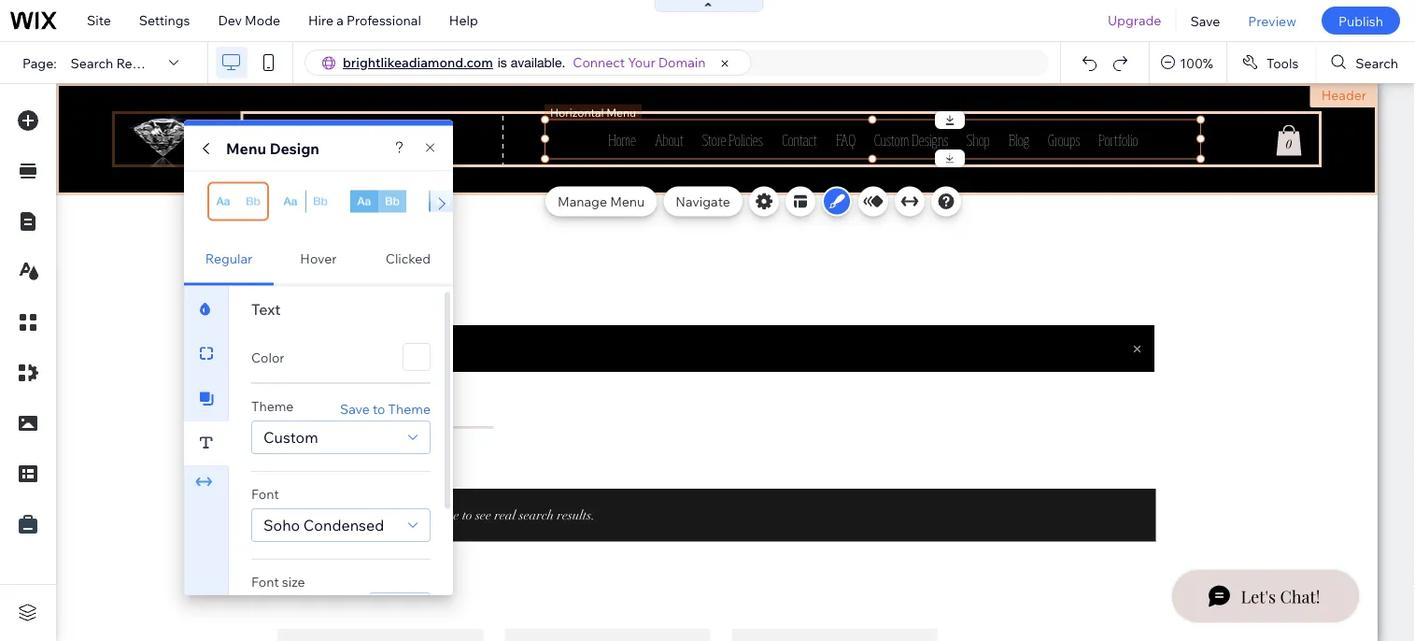 Task type: locate. For each thing, give the bounding box(es) containing it.
clicked
[[386, 250, 431, 267]]

0 horizontal spatial search
[[71, 54, 113, 71]]

a
[[337, 12, 344, 29]]

menu design
[[226, 139, 320, 157]]

column
[[246, 169, 287, 183]]

connect
[[573, 54, 625, 71]]

preview button
[[1235, 0, 1311, 41]]

search for search results
[[71, 54, 113, 71]]

2 search from the left
[[1356, 54, 1399, 71]]

menu
[[226, 139, 266, 157], [610, 193, 645, 209]]

save to theme
[[340, 400, 431, 416]]

theme
[[251, 398, 294, 414], [388, 400, 431, 416]]

2 font from the top
[[251, 573, 279, 590]]

condensed
[[304, 515, 384, 534]]

save for save
[[1191, 12, 1221, 29]]

1 vertical spatial font
[[251, 573, 279, 590]]

publish button
[[1322, 7, 1401, 35]]

save up 100%
[[1191, 12, 1221, 29]]

search results
[[71, 54, 161, 71]]

font up soho
[[251, 485, 279, 502]]

font for font size
[[251, 573, 279, 590]]

1 search from the left
[[71, 54, 113, 71]]

search button
[[1317, 42, 1416, 83]]

help
[[449, 12, 478, 29]]

theme up custom
[[251, 398, 294, 414]]

save inside button
[[1191, 12, 1221, 29]]

size
[[282, 573, 305, 590]]

font
[[251, 485, 279, 502], [251, 573, 279, 590]]

save left to
[[340, 400, 370, 416]]

search down publish
[[1356, 54, 1399, 71]]

search
[[71, 54, 113, 71], [1356, 54, 1399, 71]]

menu up column
[[226, 139, 266, 157]]

1 horizontal spatial save
[[1191, 12, 1221, 29]]

save for save to theme
[[340, 400, 370, 416]]

is available. connect your domain
[[498, 54, 706, 71]]

0 horizontal spatial save
[[340, 400, 370, 416]]

font size
[[251, 573, 305, 590]]

tools button
[[1228, 42, 1316, 83]]

0 horizontal spatial menu
[[226, 139, 266, 157]]

column 2
[[246, 169, 296, 183]]

menu right manage
[[610, 193, 645, 209]]

manage menu
[[558, 193, 645, 209]]

color
[[251, 349, 285, 365]]

regular
[[205, 250, 253, 267]]

1 horizontal spatial search
[[1356, 54, 1399, 71]]

results
[[116, 54, 161, 71]]

search down 'site'
[[71, 54, 113, 71]]

save
[[1191, 12, 1221, 29], [340, 400, 370, 416]]

0 vertical spatial save
[[1191, 12, 1221, 29]]

custom
[[264, 428, 318, 446]]

search inside button
[[1356, 54, 1399, 71]]

font left size
[[251, 573, 279, 590]]

1 vertical spatial save
[[340, 400, 370, 416]]

1 font from the top
[[251, 485, 279, 502]]

preview
[[1249, 12, 1297, 29]]

design
[[270, 139, 320, 157]]

site
[[87, 12, 111, 29]]

mode
[[245, 12, 280, 29]]

0 vertical spatial font
[[251, 485, 279, 502]]

1 horizontal spatial theme
[[388, 400, 431, 416]]

settings
[[139, 12, 190, 29]]

theme right to
[[388, 400, 431, 416]]

professional
[[347, 12, 421, 29]]

upgrade
[[1108, 12, 1162, 29]]

1 vertical spatial menu
[[610, 193, 645, 209]]

2
[[290, 169, 296, 183]]



Task type: describe. For each thing, give the bounding box(es) containing it.
dev mode
[[218, 12, 280, 29]]

hire a professional
[[308, 12, 421, 29]]

hire
[[308, 12, 334, 29]]

your
[[628, 54, 656, 71]]

to
[[373, 400, 385, 416]]

header
[[1322, 87, 1367, 103]]

dev
[[218, 12, 242, 29]]

publish
[[1339, 12, 1384, 29]]

100%
[[1180, 54, 1214, 71]]

navigate
[[676, 193, 731, 209]]

0 vertical spatial menu
[[226, 139, 266, 157]]

search for search
[[1356, 54, 1399, 71]]

100% button
[[1151, 42, 1227, 83]]

1 horizontal spatial menu
[[610, 193, 645, 209]]

soho
[[264, 515, 300, 534]]

tools
[[1267, 54, 1299, 71]]

available.
[[511, 55, 566, 70]]

domain
[[659, 54, 706, 71]]

is
[[498, 55, 507, 70]]

font for font
[[251, 485, 279, 502]]

0 horizontal spatial theme
[[251, 398, 294, 414]]

hover
[[300, 250, 337, 267]]

text
[[251, 300, 281, 318]]

brightlikeadiamond.com
[[343, 54, 493, 71]]

manage
[[558, 193, 607, 209]]

save button
[[1177, 0, 1235, 41]]

soho condensed
[[264, 515, 384, 534]]



Task type: vqa. For each thing, say whether or not it's contained in the screenshot.
elements
no



